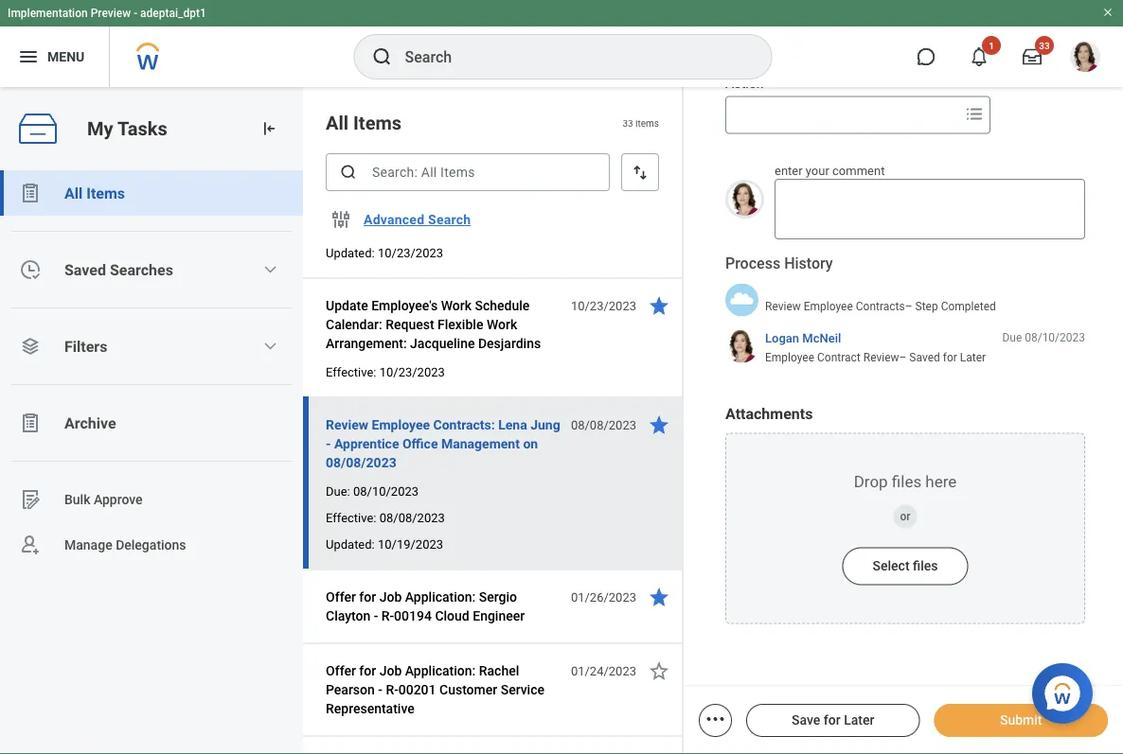 Task type: describe. For each thing, give the bounding box(es) containing it.
chevron down image for saved searches
[[263, 262, 278, 278]]

update
[[326, 298, 368, 314]]

cloud
[[435, 609, 470, 624]]

your
[[806, 164, 830, 178]]

items inside 'item list' element
[[353, 112, 402, 134]]

2 horizontal spatial review
[[864, 352, 899, 365]]

notifications large image
[[970, 47, 989, 66]]

33 for 33
[[1039, 40, 1050, 51]]

due
[[1003, 332, 1022, 345]]

33 items
[[623, 117, 659, 129]]

application: for cloud
[[405, 590, 476, 605]]

adeptai_dpt1
[[140, 7, 206, 20]]

jung
[[531, 417, 560, 433]]

process history
[[726, 255, 833, 273]]

bulk
[[64, 492, 90, 508]]

arrangement:
[[326, 336, 407, 351]]

10/23/2023 for updated: 10/23/2023
[[378, 246, 443, 260]]

mcneil
[[803, 332, 841, 346]]

my tasks
[[87, 118, 167, 140]]

close environment banner image
[[1103, 7, 1114, 18]]

menu
[[47, 49, 85, 65]]

prompts image
[[963, 103, 986, 126]]

clipboard image for all items
[[19, 182, 42, 205]]

08/10/2023 for due 08/10/2023
[[1025, 332, 1086, 345]]

for for offer for job application: sergio clayton ‎- r-00194 cloud engineer
[[359, 590, 376, 605]]

process
[[726, 255, 781, 273]]

search
[[428, 212, 471, 228]]

save for later button
[[746, 705, 920, 738]]

process history region
[[726, 254, 1086, 373]]

contracts:
[[433, 417, 495, 433]]

1 vertical spatial employee
[[765, 352, 815, 365]]

sergio
[[479, 590, 517, 605]]

submit button
[[934, 705, 1108, 738]]

approve
[[94, 492, 143, 508]]

updated: for updated: 10/23/2023
[[326, 246, 375, 260]]

contract
[[818, 352, 861, 365]]

employee's
[[371, 298, 438, 314]]

save for later
[[792, 713, 875, 729]]

select files
[[873, 559, 938, 575]]

management
[[441, 436, 520, 452]]

implementation preview -   adeptai_dpt1
[[8, 7, 206, 20]]

offer for job application: rachel pearson ‎- r-00201 customer service representative button
[[326, 660, 561, 721]]

– for review employee contracts
[[905, 300, 913, 314]]

saved searches
[[64, 261, 173, 279]]

comment
[[833, 164, 885, 178]]

r- for 00201
[[386, 682, 399, 698]]

items inside button
[[86, 184, 125, 202]]

10/19/2023
[[378, 538, 443, 552]]

for for offer for job application: rachel pearson ‎- r-00201 customer service representative
[[359, 664, 376, 679]]

1 button
[[959, 36, 1001, 78]]

offer for offer for job application: rachel pearson ‎- r-00201 customer service representative
[[326, 664, 356, 679]]

service
[[501, 682, 545, 698]]

logan mcneil button
[[765, 331, 841, 347]]

items
[[636, 117, 659, 129]]

searches
[[110, 261, 173, 279]]

review employee contracts: lena jung - apprentice office management on 08/08/2023 button
[[326, 414, 561, 475]]

1 vertical spatial 10/23/2023
[[571, 299, 637, 313]]

representative
[[326, 701, 415, 717]]

employee contract review – saved for later
[[765, 352, 986, 365]]

pearson
[[326, 682, 375, 698]]

all items button
[[0, 171, 303, 216]]

33 for 33 items
[[623, 117, 633, 129]]

offer for job application: rachel pearson ‎- r-00201 customer service representative
[[326, 664, 545, 717]]

bulk approve
[[64, 492, 143, 508]]

implementation
[[8, 7, 88, 20]]

attachments
[[726, 406, 813, 424]]

request
[[386, 317, 434, 332]]

filters button
[[0, 324, 303, 369]]

saved inside process history region
[[910, 352, 940, 365]]

customer
[[440, 682, 498, 698]]

2 vertical spatial 08/08/2023
[[380, 511, 445, 525]]

jacqueline
[[410, 336, 475, 351]]

sort image
[[631, 163, 650, 182]]

01/26/2023
[[571, 591, 637, 605]]

menu button
[[0, 27, 109, 87]]

select files button
[[843, 548, 969, 586]]

tasks
[[117, 118, 167, 140]]

rachel
[[479, 664, 519, 679]]

enter
[[775, 164, 803, 178]]

chevron down image for filters
[[263, 339, 278, 354]]

‎- for clayton
[[374, 609, 378, 624]]

attachments region
[[726, 405, 1086, 625]]

list containing all items
[[0, 171, 303, 568]]

later inside process history region
[[960, 352, 986, 365]]

select
[[873, 559, 910, 575]]

search image
[[371, 45, 394, 68]]

step
[[916, 300, 938, 314]]

my
[[87, 118, 113, 140]]

apprentice
[[334, 436, 399, 452]]

preview
[[91, 7, 131, 20]]

update employee's work schedule calendar: request flexible work arrangement: jacqueline desjardins
[[326, 298, 541, 351]]

enter your comment text field
[[775, 180, 1086, 240]]

action
[[726, 76, 764, 92]]



Task type: locate. For each thing, give the bounding box(es) containing it.
33 left profile logan mcneil icon on the right top of page
[[1039, 40, 1050, 51]]

flexible
[[438, 317, 483, 332]]

08/10/2023 for due: 08/10/2023
[[353, 485, 419, 499]]

employee's photo (logan mcneil) image
[[726, 180, 764, 219]]

application: for customer
[[405, 664, 476, 679]]

2 effective: from the top
[[326, 511, 377, 525]]

updated: down configure image
[[326, 246, 375, 260]]

schedule
[[475, 298, 530, 314]]

2 offer from the top
[[326, 664, 356, 679]]

10/23/2023 down jacqueline
[[380, 365, 445, 379]]

for inside offer for job application: rachel pearson ‎- r-00201 customer service representative
[[359, 664, 376, 679]]

all items up search icon
[[326, 112, 402, 134]]

or
[[900, 511, 911, 524]]

1 horizontal spatial -
[[326, 436, 331, 452]]

0 vertical spatial work
[[441, 298, 472, 314]]

33 left items
[[623, 117, 633, 129]]

later down completed
[[960, 352, 986, 365]]

employee down logan
[[765, 352, 815, 365]]

1 vertical spatial –
[[899, 352, 907, 365]]

review for review employee contracts – step completed
[[765, 300, 801, 314]]

0 vertical spatial chevron down image
[[263, 262, 278, 278]]

later
[[960, 352, 986, 365], [844, 713, 875, 729]]

0 vertical spatial 08/08/2023
[[571, 418, 637, 432]]

08/10/2023 inside 'item list' element
[[353, 485, 419, 499]]

1 horizontal spatial work
[[487, 317, 517, 332]]

0 vertical spatial updated:
[[326, 246, 375, 260]]

0 vertical spatial all items
[[326, 112, 402, 134]]

due:
[[326, 485, 350, 499]]

1 vertical spatial -
[[326, 436, 331, 452]]

- right preview on the left top of page
[[134, 7, 137, 20]]

for for save for later
[[824, 713, 841, 729]]

star image
[[648, 295, 671, 317]]

Search: All Items text field
[[326, 153, 610, 191]]

update employee's work schedule calendar: request flexible work arrangement: jacqueline desjardins button
[[326, 295, 561, 355]]

due 08/10/2023
[[1003, 332, 1086, 345]]

0 vertical spatial employee
[[804, 300, 853, 314]]

1 updated: from the top
[[326, 246, 375, 260]]

Search Workday  search field
[[405, 36, 733, 78]]

application: up 00201 on the left bottom of page
[[405, 664, 476, 679]]

inbox large image
[[1023, 47, 1042, 66]]

0 vertical spatial review
[[765, 300, 801, 314]]

all items
[[326, 112, 402, 134], [64, 184, 125, 202]]

01/24/2023
[[571, 664, 637, 679]]

star image for offer for job application: sergio clayton ‎- r-00194 cloud engineer
[[648, 586, 671, 609]]

effective: down arrangement:
[[326, 365, 377, 379]]

saved
[[64, 261, 106, 279], [910, 352, 940, 365]]

logan
[[765, 332, 800, 346]]

search image
[[339, 163, 358, 182]]

related actions image
[[704, 709, 727, 731]]

1 vertical spatial 33
[[623, 117, 633, 129]]

review
[[765, 300, 801, 314], [864, 352, 899, 365], [326, 417, 369, 433]]

‎- inside offer for job application: rachel pearson ‎- r-00201 customer service representative
[[378, 682, 383, 698]]

offer up clayton at the left bottom of page
[[326, 590, 356, 605]]

0 vertical spatial effective:
[[326, 365, 377, 379]]

0 horizontal spatial 08/10/2023
[[353, 485, 419, 499]]

1 clipboard image from the top
[[19, 182, 42, 205]]

for down completed
[[943, 352, 958, 365]]

justify image
[[17, 45, 40, 68]]

1 vertical spatial 08/08/2023
[[326, 455, 397, 471]]

08/10/2023 up effective: 08/08/2023
[[353, 485, 419, 499]]

for up the pearson
[[359, 664, 376, 679]]

1 vertical spatial application:
[[405, 664, 476, 679]]

application: inside offer for job application: rachel pearson ‎- r-00201 customer service representative
[[405, 664, 476, 679]]

1 vertical spatial saved
[[910, 352, 940, 365]]

engineer
[[473, 609, 525, 624]]

1 horizontal spatial all items
[[326, 112, 402, 134]]

transformation import image
[[260, 119, 278, 138]]

– left step
[[905, 300, 913, 314]]

item list element
[[303, 24, 684, 755]]

0 vertical spatial r-
[[382, 609, 394, 624]]

job up 00194
[[380, 590, 402, 605]]

manage
[[64, 538, 112, 553]]

1 horizontal spatial later
[[960, 352, 986, 365]]

00201
[[399, 682, 436, 698]]

0 horizontal spatial 33
[[623, 117, 633, 129]]

archive button
[[0, 401, 303, 446]]

all items inside button
[[64, 184, 125, 202]]

2 job from the top
[[380, 664, 402, 679]]

1 vertical spatial r-
[[386, 682, 399, 698]]

work
[[441, 298, 472, 314], [487, 317, 517, 332]]

r-
[[382, 609, 394, 624], [386, 682, 399, 698]]

10/23/2023 down "advanced search" button
[[378, 246, 443, 260]]

effective: for effective: 10/23/2023
[[326, 365, 377, 379]]

employee up office
[[372, 417, 430, 433]]

33 inside 'item list' element
[[623, 117, 633, 129]]

later inside button
[[844, 713, 875, 729]]

office
[[403, 436, 438, 452]]

0 horizontal spatial all items
[[64, 184, 125, 202]]

lena
[[498, 417, 527, 433]]

submit
[[1000, 713, 1042, 729]]

job for 00201
[[380, 664, 402, 679]]

‎- up representative
[[378, 682, 383, 698]]

0 vertical spatial clipboard image
[[19, 182, 42, 205]]

all up saved searches
[[64, 184, 83, 202]]

for inside button
[[824, 713, 841, 729]]

items up search icon
[[353, 112, 402, 134]]

offer for offer for job application: sergio clayton ‎- r-00194 cloud engineer
[[326, 590, 356, 605]]

- left apprentice
[[326, 436, 331, 452]]

offer
[[326, 590, 356, 605], [326, 664, 356, 679]]

-
[[134, 7, 137, 20], [326, 436, 331, 452]]

r- for 00194
[[382, 609, 394, 624]]

star image
[[648, 414, 671, 437], [648, 586, 671, 609], [648, 660, 671, 683]]

33 inside the 33 "button"
[[1039, 40, 1050, 51]]

- inside review employee contracts: lena jung - apprentice office management on 08/08/2023
[[326, 436, 331, 452]]

all inside button
[[64, 184, 83, 202]]

r- inside offer for job application: rachel pearson ‎- r-00201 customer service representative
[[386, 682, 399, 698]]

on
[[523, 436, 538, 452]]

2 vertical spatial employee
[[372, 417, 430, 433]]

0 vertical spatial saved
[[64, 261, 106, 279]]

clipboard image left archive at the left of the page
[[19, 412, 42, 435]]

08/10/2023 right 'due' at the right of the page
[[1025, 332, 1086, 345]]

archive
[[64, 414, 116, 432]]

2 vertical spatial 10/23/2023
[[380, 365, 445, 379]]

08/10/2023
[[1025, 332, 1086, 345], [353, 485, 419, 499]]

chevron down image
[[263, 262, 278, 278], [263, 339, 278, 354]]

review employee contracts – step completed
[[765, 300, 996, 314]]

employee for review employee contracts – step completed
[[804, 300, 853, 314]]

1 application: from the top
[[405, 590, 476, 605]]

10/23/2023
[[378, 246, 443, 260], [571, 299, 637, 313], [380, 365, 445, 379]]

later right save on the bottom right
[[844, 713, 875, 729]]

1 vertical spatial later
[[844, 713, 875, 729]]

0 horizontal spatial saved
[[64, 261, 106, 279]]

all items inside 'item list' element
[[326, 112, 402, 134]]

1 effective: from the top
[[326, 365, 377, 379]]

job inside offer for job application: rachel pearson ‎- r-00201 customer service representative
[[380, 664, 402, 679]]

‎- right clayton at the left bottom of page
[[374, 609, 378, 624]]

08/08/2023 up 10/19/2023
[[380, 511, 445, 525]]

‎- for pearson
[[378, 682, 383, 698]]

all
[[326, 112, 349, 134], [64, 184, 83, 202]]

10/23/2023 left star image
[[571, 299, 637, 313]]

saved searches button
[[0, 247, 303, 293]]

0 horizontal spatial review
[[326, 417, 369, 433]]

effective: down "due:"
[[326, 511, 377, 525]]

clipboard image for archive
[[19, 412, 42, 435]]

2 vertical spatial review
[[326, 417, 369, 433]]

1 vertical spatial 08/10/2023
[[353, 485, 419, 499]]

employee for review employee contracts: lena jung - apprentice office management on 08/08/2023
[[372, 417, 430, 433]]

clipboard image up clock check icon
[[19, 182, 42, 205]]

employee
[[804, 300, 853, 314], [765, 352, 815, 365], [372, 417, 430, 433]]

offer inside offer for job application: rachel pearson ‎- r-00201 customer service representative
[[326, 664, 356, 679]]

desjardins
[[478, 336, 541, 351]]

1
[[989, 40, 994, 51]]

review employee contracts: lena jung - apprentice office management on 08/08/2023
[[326, 417, 560, 471]]

items
[[353, 112, 402, 134], [86, 184, 125, 202]]

employee inside review employee contracts: lena jung - apprentice office management on 08/08/2023
[[372, 417, 430, 433]]

all up search icon
[[326, 112, 349, 134]]

1 vertical spatial clipboard image
[[19, 412, 42, 435]]

1 vertical spatial all
[[64, 184, 83, 202]]

offer for job application: sergio clayton ‎- r-00194 cloud engineer button
[[326, 586, 561, 628]]

history
[[784, 255, 833, 273]]

due: 08/10/2023
[[326, 485, 419, 499]]

job
[[380, 590, 402, 605], [380, 664, 402, 679]]

employee up mcneil on the top right of page
[[804, 300, 853, 314]]

perspective image
[[19, 335, 42, 358]]

0 vertical spatial 33
[[1039, 40, 1050, 51]]

1 horizontal spatial items
[[353, 112, 402, 134]]

review up logan
[[765, 300, 801, 314]]

updated:
[[326, 246, 375, 260], [326, 538, 375, 552]]

completed
[[941, 300, 996, 314]]

save
[[792, 713, 821, 729]]

items down my
[[86, 184, 125, 202]]

all items down my
[[64, 184, 125, 202]]

calendar:
[[326, 317, 382, 332]]

application:
[[405, 590, 476, 605], [405, 664, 476, 679]]

profile logan mcneil image
[[1070, 42, 1101, 76]]

1 vertical spatial review
[[864, 352, 899, 365]]

advanced
[[364, 212, 425, 228]]

2 updated: from the top
[[326, 538, 375, 552]]

contracts
[[856, 300, 905, 314]]

1 offer from the top
[[326, 590, 356, 605]]

2 chevron down image from the top
[[263, 339, 278, 354]]

chevron down image inside saved searches "dropdown button"
[[263, 262, 278, 278]]

clipboard image inside the all items button
[[19, 182, 42, 205]]

08/08/2023 inside review employee contracts: lena jung - apprentice office management on 08/08/2023
[[326, 455, 397, 471]]

2 application: from the top
[[405, 664, 476, 679]]

bulk approve link
[[0, 477, 303, 523]]

‎- inside offer for job application: sergio clayton ‎- r-00194 cloud engineer
[[374, 609, 378, 624]]

0 horizontal spatial work
[[441, 298, 472, 314]]

08/08/2023
[[571, 418, 637, 432], [326, 455, 397, 471], [380, 511, 445, 525]]

configure image
[[330, 208, 352, 231]]

1 job from the top
[[380, 590, 402, 605]]

effective: 08/08/2023
[[326, 511, 445, 525]]

33 button
[[1012, 36, 1054, 78]]

08/10/2023 inside process history region
[[1025, 332, 1086, 345]]

updated: 10/23/2023
[[326, 246, 443, 260]]

–
[[905, 300, 913, 314], [899, 352, 907, 365]]

updated: 10/19/2023
[[326, 538, 443, 552]]

0 horizontal spatial items
[[86, 184, 125, 202]]

clipboard image inside archive button
[[19, 412, 42, 435]]

r- inside offer for job application: sergio clayton ‎- r-00194 cloud engineer
[[382, 609, 394, 624]]

2 clipboard image from the top
[[19, 412, 42, 435]]

files
[[913, 559, 938, 575]]

job inside offer for job application: sergio clayton ‎- r-00194 cloud engineer
[[380, 590, 402, 605]]

08/08/2023 down apprentice
[[326, 455, 397, 471]]

0 vertical spatial –
[[905, 300, 913, 314]]

advanced search button
[[356, 201, 479, 239]]

0 vertical spatial items
[[353, 112, 402, 134]]

application: inside offer for job application: sergio clayton ‎- r-00194 cloud engineer
[[405, 590, 476, 605]]

rename image
[[19, 489, 42, 512]]

1 vertical spatial ‎-
[[378, 682, 383, 698]]

1 vertical spatial chevron down image
[[263, 339, 278, 354]]

all inside 'item list' element
[[326, 112, 349, 134]]

effective: for effective: 08/08/2023
[[326, 511, 377, 525]]

chevron down image inside filters dropdown button
[[263, 339, 278, 354]]

work down schedule
[[487, 317, 517, 332]]

0 horizontal spatial all
[[64, 184, 83, 202]]

1 horizontal spatial all
[[326, 112, 349, 134]]

1 vertical spatial updated:
[[326, 538, 375, 552]]

effective: 10/23/2023
[[326, 365, 445, 379]]

08/08/2023 right "jung"
[[571, 418, 637, 432]]

for right save on the bottom right
[[824, 713, 841, 729]]

Action field
[[727, 99, 960, 133]]

enter your comment
[[775, 164, 885, 178]]

1 horizontal spatial saved
[[910, 352, 940, 365]]

for inside process history region
[[943, 352, 958, 365]]

0 vertical spatial star image
[[648, 414, 671, 437]]

0 vertical spatial later
[[960, 352, 986, 365]]

work up flexible
[[441, 298, 472, 314]]

saved right clock check icon
[[64, 261, 106, 279]]

list
[[0, 171, 303, 568]]

1 horizontal spatial 08/10/2023
[[1025, 332, 1086, 345]]

offer for job application: sergio clayton ‎- r-00194 cloud engineer
[[326, 590, 525, 624]]

clock check image
[[19, 259, 42, 281]]

review right the contract
[[864, 352, 899, 365]]

0 vertical spatial ‎-
[[374, 609, 378, 624]]

user plus image
[[19, 534, 42, 557]]

star image for offer for job application: rachel pearson ‎- r-00201 customer service representative
[[648, 660, 671, 683]]

r- right clayton at the left bottom of page
[[382, 609, 394, 624]]

advanced search
[[364, 212, 471, 228]]

job up 00201 on the left bottom of page
[[380, 664, 402, 679]]

delegations
[[116, 538, 186, 553]]

application: up cloud
[[405, 590, 476, 605]]

- inside menu banner
[[134, 7, 137, 20]]

1 vertical spatial star image
[[648, 586, 671, 609]]

clipboard image
[[19, 182, 42, 205], [19, 412, 42, 435]]

1 vertical spatial all items
[[64, 184, 125, 202]]

manage delegations
[[64, 538, 186, 553]]

1 horizontal spatial 33
[[1039, 40, 1050, 51]]

for up clayton at the left bottom of page
[[359, 590, 376, 605]]

– for employee contract review
[[899, 352, 907, 365]]

0 vertical spatial -
[[134, 7, 137, 20]]

0 vertical spatial all
[[326, 112, 349, 134]]

0 vertical spatial 10/23/2023
[[378, 246, 443, 260]]

1 star image from the top
[[648, 414, 671, 437]]

33
[[1039, 40, 1050, 51], [623, 117, 633, 129]]

review inside review employee contracts: lena jung - apprentice office management on 08/08/2023
[[326, 417, 369, 433]]

2 star image from the top
[[648, 586, 671, 609]]

1 chevron down image from the top
[[263, 262, 278, 278]]

updated: down effective: 08/08/2023
[[326, 538, 375, 552]]

10/23/2023 for effective: 10/23/2023
[[380, 365, 445, 379]]

1 vertical spatial work
[[487, 317, 517, 332]]

3 star image from the top
[[648, 660, 671, 683]]

saved inside "dropdown button"
[[64, 261, 106, 279]]

0 vertical spatial job
[[380, 590, 402, 605]]

1 horizontal spatial review
[[765, 300, 801, 314]]

review up apprentice
[[326, 417, 369, 433]]

0 vertical spatial 08/10/2023
[[1025, 332, 1086, 345]]

saved down step
[[910, 352, 940, 365]]

manage delegations link
[[0, 523, 303, 568]]

‎-
[[374, 609, 378, 624], [378, 682, 383, 698]]

1 vertical spatial job
[[380, 664, 402, 679]]

offer inside offer for job application: sergio clayton ‎- r-00194 cloud engineer
[[326, 590, 356, 605]]

0 horizontal spatial -
[[134, 7, 137, 20]]

offer up the pearson
[[326, 664, 356, 679]]

1 vertical spatial effective:
[[326, 511, 377, 525]]

my tasks element
[[0, 87, 303, 755]]

for inside offer for job application: sergio clayton ‎- r-00194 cloud engineer
[[359, 590, 376, 605]]

clayton
[[326, 609, 371, 624]]

job for 00194
[[380, 590, 402, 605]]

r- up representative
[[386, 682, 399, 698]]

updated: for updated: 10/19/2023
[[326, 538, 375, 552]]

review for review employee contracts: lena jung - apprentice office management on 08/08/2023
[[326, 417, 369, 433]]

1 vertical spatial items
[[86, 184, 125, 202]]

0 horizontal spatial later
[[844, 713, 875, 729]]

– down review employee contracts – step completed
[[899, 352, 907, 365]]

0 vertical spatial application:
[[405, 590, 476, 605]]

logan mcneil
[[765, 332, 841, 346]]

0 vertical spatial offer
[[326, 590, 356, 605]]

1 vertical spatial offer
[[326, 664, 356, 679]]

menu banner
[[0, 0, 1123, 87]]

2 vertical spatial star image
[[648, 660, 671, 683]]



Task type: vqa. For each thing, say whether or not it's contained in the screenshot.
LATER within Process History region
yes



